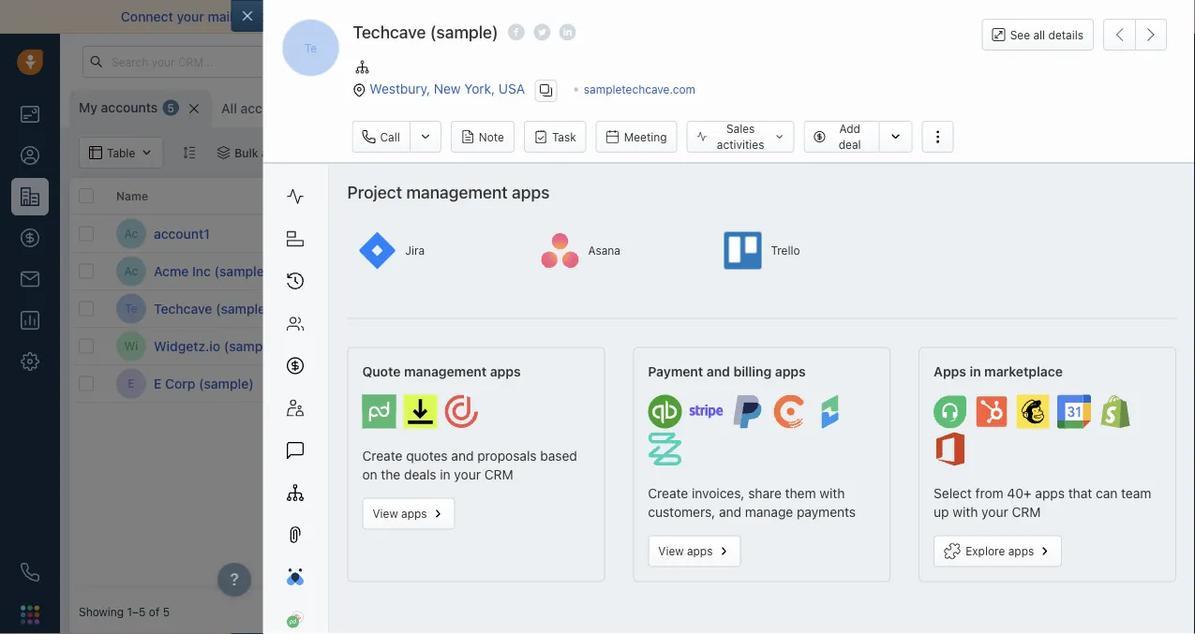 Task type: vqa. For each thing, say whether or not it's contained in the screenshot.
the Select value search field
no



Task type: locate. For each thing, give the bounding box(es) containing it.
0 vertical spatial create
[[362, 448, 403, 464]]

phone image
[[21, 564, 39, 582]]

+ click to add up sampleacme.com
[[501, 227, 574, 240]]

0 horizontal spatial container_wx8msf4aqz5i3rn1 image
[[217, 146, 230, 159]]

2 vertical spatial your
[[982, 505, 1009, 520]]

$ left 5,600
[[641, 337, 651, 355]]

create up customers,
[[648, 486, 689, 501]]

crm down the proposals
[[485, 467, 514, 483]]

billing
[[734, 364, 772, 379]]

j image
[[361, 369, 391, 399]]

1 horizontal spatial view
[[659, 545, 684, 559]]

1 horizontal spatial te
[[305, 41, 317, 54]]

1 horizontal spatial create
[[648, 486, 689, 501]]

2 horizontal spatial in
[[1030, 340, 1040, 353]]

1 vertical spatial of
[[149, 606, 160, 619]]

+ add task for $ 3,200
[[923, 302, 980, 316]]

click for $ 5,600
[[1074, 340, 1100, 353]]

1 row group from the left
[[69, 216, 351, 403]]

apps down customers,
[[687, 545, 713, 559]]

0 vertical spatial ac
[[124, 227, 138, 240]]

showing
[[79, 606, 124, 619]]

wi
[[124, 340, 138, 353]]

0 vertical spatial $
[[641, 300, 651, 317]]

2 row group from the left
[[351, 216, 1196, 403]]

techcave (sample) up westbury, new york, usa link
[[353, 22, 499, 42]]

2 $ from the top
[[641, 337, 651, 355]]

2 vertical spatial container_wx8msf4aqz5i3rn1 image
[[787, 377, 800, 391]]

e left corp on the left bottom of the page
[[154, 376, 162, 392]]

1 horizontal spatial crm
[[1012, 505, 1041, 520]]

all accounts
[[221, 101, 297, 116]]

container_wx8msf4aqz5i3rn1 image
[[325, 146, 339, 159], [787, 340, 800, 353]]

dialog containing techcave (sample)
[[231, 0, 1196, 635]]

2 vertical spatial add
[[933, 377, 954, 391]]

0 vertical spatial from
[[1024, 9, 1054, 24]]

3 john from the top
[[805, 340, 830, 353]]

create quotes and proposals based on the deals in your crm
[[362, 448, 578, 483]]

add for $ 0
[[1117, 377, 1137, 391]]

and right quotes
[[451, 448, 474, 464]]

create inside create invoices, share them with customers, and manage payments
[[648, 486, 689, 501]]

$
[[641, 300, 651, 317], [641, 337, 651, 355], [641, 375, 651, 393]]

and inside create invoices, share them with customers, and manage payments
[[719, 505, 742, 520]]

cell
[[913, 216, 1054, 252], [913, 253, 1054, 290]]

1 horizontal spatial your
[[454, 467, 481, 483]]

accounts down westbury,
[[393, 101, 450, 116]]

click down website
[[511, 227, 537, 240]]

way
[[497, 9, 521, 24]]

view down customers,
[[659, 545, 684, 559]]

phone element
[[11, 554, 49, 592]]

task up 'apps'
[[957, 302, 980, 316]]

3
[[488, 102, 495, 115]]

1 vertical spatial from
[[976, 486, 1004, 501]]

row group
[[69, 216, 351, 403], [351, 216, 1196, 403]]

create for on
[[362, 448, 403, 464]]

ac
[[124, 227, 138, 240], [124, 265, 138, 278]]

with
[[820, 486, 845, 501], [953, 505, 978, 520]]

create
[[362, 448, 403, 464], [648, 486, 689, 501]]

apps left that
[[1036, 486, 1065, 501]]

cell for "press space to select this row." row containing --
[[913, 216, 1054, 252]]

ac down name
[[124, 227, 138, 240]]

crm for apps
[[1012, 505, 1041, 520]]

from up all
[[1024, 9, 1054, 24]]

1 horizontal spatial accounts
[[241, 101, 297, 116]]

accounts for all
[[241, 101, 297, 116]]

crm
[[485, 467, 514, 483], [1012, 505, 1041, 520]]

york,
[[465, 81, 495, 97]]

accounts
[[101, 100, 158, 115], [241, 101, 297, 116], [393, 101, 450, 116]]

1 vertical spatial + add task
[[923, 377, 980, 391]]

create inside create quotes and proposals based on the deals in your crm
[[362, 448, 403, 464]]

0 horizontal spatial te
[[125, 302, 138, 315]]

facebook circled image
[[508, 22, 525, 42]]

te up wi
[[125, 302, 138, 315]]

name
[[116, 189, 148, 202]]

account1 link
[[154, 225, 210, 243]]

add
[[840, 122, 861, 135], [933, 302, 954, 316], [933, 377, 954, 391]]

sampletechcave.com up meeting button
[[584, 83, 696, 96]]

0 vertical spatial view apps button
[[362, 499, 455, 530]]

0 vertical spatial te
[[305, 41, 317, 54]]

your down the proposals
[[454, 467, 481, 483]]

add up deal
[[840, 122, 861, 135]]

0 vertical spatial task
[[957, 302, 980, 316]]

view apps button for and
[[648, 536, 741, 568]]

your inside create quotes and proposals based on the deals in your crm
[[454, 467, 481, 483]]

1 john smith from the top
[[805, 227, 864, 240]]

0 vertical spatial add
[[840, 122, 861, 135]]

0 vertical spatial container_wx8msf4aqz5i3rn1 image
[[325, 146, 339, 159]]

in right deals
[[440, 467, 451, 483]]

2 cell from the top
[[913, 253, 1054, 290]]

(sample) left facebook circled icon
[[430, 22, 499, 42]]

add deal
[[839, 122, 861, 151]]

grid
[[69, 178, 1196, 590]]

0 horizontal spatial view
[[373, 508, 398, 521]]

what's new image
[[1060, 56, 1073, 69]]

0 vertical spatial view
[[373, 508, 398, 521]]

freshworks switcher image
[[21, 606, 39, 625]]

0 horizontal spatial accounts
[[101, 100, 158, 115]]

don't
[[907, 9, 940, 24]]

0 vertical spatial in
[[1030, 340, 1040, 353]]

1 horizontal spatial with
[[953, 505, 978, 520]]

quote management apps
[[362, 364, 521, 379]]

invoices,
[[692, 486, 745, 501]]

and left billing
[[707, 364, 730, 379]]

with inside select from 40+ apps that can team up with your crm
[[953, 505, 978, 520]]

your inside select from 40+ apps that can team up with your crm
[[982, 505, 1009, 520]]

0 horizontal spatial e
[[128, 377, 135, 391]]

0 vertical spatial management
[[406, 182, 508, 202]]

container_wx8msf4aqz5i3rn1 image inside 1 filter applied button
[[325, 146, 339, 159]]

to
[[259, 9, 272, 24], [976, 9, 988, 24], [540, 227, 551, 240], [1103, 302, 1114, 315], [1103, 340, 1114, 353], [540, 377, 551, 391], [1103, 377, 1114, 391]]

⌘
[[556, 102, 567, 115]]

inc
[[192, 264, 211, 279]]

container_wx8msf4aqz5i3rn1 image right billing
[[787, 377, 800, 391]]

1 vertical spatial techcave
[[154, 301, 212, 316]]

1 horizontal spatial view apps
[[659, 545, 713, 559]]

1 + add task from the top
[[923, 302, 980, 316]]

1 horizontal spatial my
[[316, 101, 335, 116]]

0 horizontal spatial techcave
[[154, 301, 212, 316]]

your left "mailbox"
[[177, 9, 204, 24]]

trello
[[771, 244, 800, 257]]

2 task from the top
[[957, 377, 980, 391]]

2 + add task from the top
[[923, 377, 980, 391]]

0 vertical spatial techcave
[[353, 22, 426, 42]]

note
[[479, 130, 504, 143]]

+ add task left marketplace
[[923, 377, 980, 391]]

widgetz.io (sample) link
[[154, 337, 279, 356]]

1 vertical spatial ac
[[124, 265, 138, 278]]

view apps button
[[362, 499, 455, 530], [648, 536, 741, 568]]

create invoices, share them with customers, and manage payments
[[648, 486, 856, 520]]

1 vertical spatial view
[[659, 545, 684, 559]]

in right 'apps'
[[970, 364, 981, 379]]

click
[[511, 227, 537, 240], [1074, 302, 1100, 315], [1074, 340, 1100, 353], [511, 377, 537, 391], [1074, 377, 1100, 391]]

container_wx8msf4aqz5i3rn1 image
[[217, 146, 230, 159], [923, 340, 936, 353], [787, 377, 800, 391]]

1 vertical spatial add
[[933, 302, 954, 316]]

sampletechcave.com
[[584, 83, 696, 96], [501, 302, 613, 315]]

4 john from the top
[[805, 377, 830, 391]]

press space to select this row. row containing techcave (sample)
[[69, 291, 351, 328]]

view apps for the
[[373, 508, 427, 521]]

3 $ from the top
[[641, 375, 651, 393]]

0 vertical spatial your
[[177, 9, 204, 24]]

view apps button down deals
[[362, 499, 455, 530]]

my accounts 5
[[79, 100, 174, 115]]

can
[[1096, 486, 1118, 501]]

1 vertical spatial management
[[404, 364, 487, 379]]

activities
[[717, 138, 765, 151]]

filter
[[355, 146, 380, 159]]

$ left 0
[[641, 375, 651, 393]]

1 horizontal spatial techcave
[[353, 22, 426, 42]]

1 horizontal spatial e
[[154, 376, 162, 392]]

1 $ from the top
[[641, 300, 651, 317]]

techcave (sample) link
[[154, 300, 271, 318]]

task button
[[524, 121, 587, 153]]

sampleacme.com
[[501, 265, 593, 278]]

your down 40+
[[982, 505, 1009, 520]]

2 vertical spatial $
[[641, 375, 651, 393]]

(sample) inside "dialog"
[[430, 22, 499, 42]]

view down the
[[373, 508, 398, 521]]

1 vertical spatial view apps
[[659, 545, 713, 559]]

techcave inside "dialog"
[[353, 22, 426, 42]]

click for $ 0
[[1074, 377, 1100, 391]]

from left 40+
[[976, 486, 1004, 501]]

of
[[557, 9, 570, 24], [149, 606, 160, 619]]

1 vertical spatial crm
[[1012, 505, 1041, 520]]

smith
[[834, 227, 864, 240], [834, 302, 864, 315], [834, 340, 864, 353], [834, 377, 864, 391]]

1 vertical spatial container_wx8msf4aqz5i3rn1 image
[[787, 340, 800, 353]]

5 down search your crm... text box
[[167, 101, 174, 114]]

0 horizontal spatial techcave (sample)
[[154, 301, 271, 316]]

2 vertical spatial in
[[440, 467, 451, 483]]

ac for acme inc (sample)
[[124, 265, 138, 278]]

1 vertical spatial te
[[125, 302, 138, 315]]

select from 40+ apps that can team up with your crm
[[934, 486, 1152, 520]]

techcave up widgetz.io
[[154, 301, 212, 316]]

0 vertical spatial crm
[[485, 467, 514, 483]]

2 horizontal spatial accounts
[[393, 101, 450, 116]]

widgetz.io
[[501, 340, 555, 353]]

0 vertical spatial cell
[[913, 216, 1054, 252]]

1 vertical spatial create
[[648, 486, 689, 501]]

on
[[362, 467, 378, 483]]

1 ac from the top
[[124, 227, 138, 240]]

add
[[554, 227, 574, 240], [1117, 302, 1137, 315], [1117, 340, 1137, 353], [554, 377, 574, 391], [1117, 377, 1137, 391]]

$ 5,600
[[641, 337, 696, 355]]

1 vertical spatial task
[[957, 377, 980, 391]]

bulk actions button
[[205, 137, 313, 169]]

1 vertical spatial 5
[[163, 606, 170, 619]]

in inside create quotes and proposals based on the deals in your crm
[[440, 467, 451, 483]]

container_wx8msf4aqz5i3rn1 image up 'apps'
[[923, 340, 936, 353]]

payment
[[648, 364, 704, 379]]

0 horizontal spatial of
[[149, 606, 160, 619]]

0 vertical spatial container_wx8msf4aqz5i3rn1 image
[[217, 146, 230, 159]]

with down select
[[953, 505, 978, 520]]

and down the 'invoices,'
[[719, 505, 742, 520]]

sales
[[727, 122, 755, 135]]

0 vertical spatial view apps
[[373, 508, 427, 521]]

with up payments
[[820, 486, 845, 501]]

0 vertical spatial 5
[[167, 101, 174, 114]]

press space to select this row. row containing widgetz.io (sample)
[[69, 328, 351, 366]]

$ for $ 0
[[641, 375, 651, 393]]

apps in marketplace
[[934, 364, 1063, 379]]

quotes
[[406, 448, 448, 464]]

crm inside create quotes and proposals based on the deals in your crm
[[485, 467, 514, 483]]

accounts for my
[[101, 100, 158, 115]]

e for e
[[128, 377, 135, 391]]

all accounts button
[[212, 90, 307, 128], [221, 101, 297, 116]]

te down improve
[[305, 41, 317, 54]]

view apps down the
[[373, 508, 427, 521]]

create up the
[[362, 448, 403, 464]]

management down the note button
[[406, 182, 508, 202]]

view apps button down customers,
[[648, 536, 741, 568]]

sales activities button
[[687, 121, 804, 153], [687, 121, 795, 153]]

press space to select this row. row containing --
[[351, 216, 1196, 253]]

westbury, new york, usa link
[[370, 81, 525, 97]]

2 ac from the top
[[124, 265, 138, 278]]

0 vertical spatial + add task
[[923, 302, 980, 316]]

0 horizontal spatial my
[[79, 100, 98, 115]]

0 horizontal spatial crm
[[485, 467, 514, 483]]

of right 1–5 on the bottom of page
[[149, 606, 160, 619]]

add for $ 5,600
[[1117, 340, 1137, 353]]

container_wx8msf4aqz5i3rn1 image left bulk
[[217, 146, 230, 159]]

1 vertical spatial container_wx8msf4aqz5i3rn1 image
[[923, 340, 936, 353]]

add left marketplace
[[933, 377, 954, 391]]

ac left acme
[[124, 265, 138, 278]]

dialog
[[231, 0, 1196, 635]]

sampletechcave.com down sampleacme.com link
[[501, 302, 613, 315]]

1 vertical spatial $
[[641, 337, 651, 355]]

1 task from the top
[[957, 302, 980, 316]]

click up days on the bottom right of the page
[[1074, 302, 1100, 315]]

press space to select this row. row containing account1
[[69, 216, 351, 253]]

task left marketplace
[[957, 377, 980, 391]]

crm inside select from 40+ apps that can team up with your crm
[[1012, 505, 1041, 520]]

1 vertical spatial cell
[[913, 253, 1054, 290]]

1 vertical spatial with
[[953, 505, 978, 520]]

see all details button
[[982, 19, 1094, 51]]

accounts right the all at the left top of page
[[241, 101, 297, 116]]

+ click to add up days on the bottom right of the page
[[1063, 302, 1137, 315]]

crm down 40+
[[1012, 505, 1041, 520]]

so
[[863, 9, 878, 24]]

1 horizontal spatial from
[[1024, 9, 1054, 24]]

1 horizontal spatial techcave (sample)
[[353, 22, 499, 42]]

0 vertical spatial techcave (sample)
[[353, 22, 499, 42]]

(sample) down widgetz.io (sample) link
[[199, 376, 254, 392]]

te inside button
[[305, 41, 317, 54]]

+ add task up 'apps'
[[923, 302, 980, 316]]

westbury,
[[370, 81, 430, 97]]

press space to select this row. row containing $ 3,200
[[351, 291, 1196, 328]]

press space to select this row. row containing $ 0
[[351, 366, 1196, 403]]

+ click to add for $ 3,200
[[1063, 302, 1137, 315]]

container_wx8msf4aqz5i3rn1 image for 1 filter applied
[[325, 146, 339, 159]]

0 horizontal spatial in
[[440, 467, 451, 483]]

1 vertical spatial in
[[970, 364, 981, 379]]

e corp (sample) link
[[154, 375, 254, 393]]

1 cell from the top
[[913, 216, 1054, 252]]

2 horizontal spatial container_wx8msf4aqz5i3rn1 image
[[923, 340, 936, 353]]

and
[[411, 9, 434, 24], [707, 364, 730, 379], [451, 448, 474, 464], [719, 505, 742, 520]]

2 horizontal spatial your
[[982, 505, 1009, 520]]

+ click to add right the 2
[[1063, 340, 1137, 353]]

techcave (sample) down the acme inc (sample) link
[[154, 301, 271, 316]]

0 vertical spatial of
[[557, 9, 570, 24]]

project management apps
[[347, 182, 550, 202]]

start
[[992, 9, 1021, 24]]

0 horizontal spatial view apps
[[373, 508, 427, 521]]

3,200
[[655, 300, 696, 317]]

1 horizontal spatial in
[[970, 364, 981, 379]]

add up 'apps'
[[933, 302, 954, 316]]

$ left "3,200"
[[641, 300, 651, 317]]

in left the 2
[[1030, 340, 1040, 353]]

marketplace
[[985, 364, 1063, 379]]

0 vertical spatial sampletechcave.com
[[584, 83, 696, 96]]

of right sync
[[557, 9, 570, 24]]

+ click to add down days on the bottom right of the page
[[1063, 377, 1137, 391]]

click down days on the bottom right of the page
[[1074, 377, 1100, 391]]

0 horizontal spatial container_wx8msf4aqz5i3rn1 image
[[325, 146, 339, 159]]

0 horizontal spatial with
[[820, 486, 845, 501]]

5 right 1–5 on the bottom of page
[[163, 606, 170, 619]]

in inside "press space to select this row." row
[[1030, 340, 1040, 353]]

sampletechcave.com link
[[584, 83, 696, 96]]

techcave up westbury,
[[353, 22, 426, 42]]

2 john smith from the top
[[805, 302, 864, 315]]

due
[[1007, 340, 1027, 353]]

press space to select this row. row containing $ 5,600
[[351, 328, 1196, 366]]

1 vertical spatial techcave (sample)
[[154, 301, 271, 316]]

container_wx8msf4aqz5i3rn1 image left 1 at the left of page
[[325, 146, 339, 159]]

press space to select this row. row
[[69, 216, 351, 253], [351, 216, 1196, 253], [69, 253, 351, 291], [351, 253, 1196, 291], [69, 291, 351, 328], [351, 291, 1196, 328], [69, 328, 351, 366], [351, 328, 1196, 366], [69, 366, 351, 403], [351, 366, 1196, 403]]

0 horizontal spatial create
[[362, 448, 403, 464]]

1 - from the left
[[360, 227, 365, 240]]

1 vertical spatial view apps button
[[648, 536, 741, 568]]

management right quote
[[404, 364, 487, 379]]

5 inside my accounts 5
[[167, 101, 174, 114]]

0 horizontal spatial view apps button
[[362, 499, 455, 530]]

click right the 2
[[1074, 340, 1100, 353]]

view apps down customers,
[[659, 545, 713, 559]]

row group containing account1
[[69, 216, 351, 403]]

view apps for and
[[659, 545, 713, 559]]

techcave (sample)
[[353, 22, 499, 42], [154, 301, 271, 316]]

apps right explore
[[1009, 545, 1035, 559]]

container_wx8msf4aqz5i3rn1 image up payment and billing apps
[[787, 340, 800, 353]]

1 vertical spatial your
[[454, 467, 481, 483]]

1 john from the top
[[805, 227, 830, 240]]

2 - from the left
[[365, 227, 371, 240]]

0 vertical spatial with
[[820, 486, 845, 501]]

-
[[360, 227, 365, 240], [365, 227, 371, 240]]

te
[[305, 41, 317, 54], [125, 302, 138, 315]]

improve
[[275, 9, 325, 24]]

1 horizontal spatial of
[[557, 9, 570, 24]]

the
[[381, 467, 401, 483]]

and left enable
[[411, 9, 434, 24]]

e down wi
[[128, 377, 135, 391]]

+ click to add for $ 0
[[1063, 377, 1137, 391]]

accounts down search your crm... text box
[[101, 100, 158, 115]]

add for $ 3,200
[[1117, 302, 1137, 315]]

usa
[[499, 81, 525, 97]]

apps inside button
[[1009, 545, 1035, 559]]

1 horizontal spatial container_wx8msf4aqz5i3rn1 image
[[787, 340, 800, 353]]

3 smith from the top
[[834, 340, 864, 353]]

0 horizontal spatial from
[[976, 486, 1004, 501]]

1 horizontal spatial view apps button
[[648, 536, 741, 568]]

te inside "press space to select this row." row
[[125, 302, 138, 315]]

$ for $ 5,600
[[641, 337, 651, 355]]

crm for proposals
[[485, 467, 514, 483]]



Task type: describe. For each thing, give the bounding box(es) containing it.
that
[[1069, 486, 1093, 501]]

explore apps button
[[934, 536, 1063, 568]]

add for $ 0
[[933, 377, 954, 391]]

apps
[[934, 364, 967, 379]]

press space to select this row. row containing sampleacme.com
[[351, 253, 1196, 291]]

apps inside select from 40+ apps that can team up with your crm
[[1036, 486, 1065, 501]]

acme
[[154, 264, 189, 279]]

from inside select from 40+ apps that can team up with your crm
[[976, 486, 1004, 501]]

1 vertical spatial sampletechcave.com
[[501, 302, 613, 315]]

select
[[934, 486, 972, 501]]

⌘ o
[[556, 102, 578, 115]]

4 smith from the top
[[834, 377, 864, 391]]

Search your CRM... text field
[[83, 46, 270, 78]]

name row
[[69, 178, 351, 216]]

with inside create invoices, share them with customers, and manage payments
[[820, 486, 845, 501]]

see
[[1011, 28, 1031, 41]]

grid containing $ 3,200
[[69, 178, 1196, 590]]

connect your mailbox to improve deliverability and enable 2-way sync of email conversations.
[[121, 9, 700, 24]]

+ click to add for $ 5,600
[[1063, 340, 1137, 353]]

2-
[[483, 9, 497, 24]]

j image
[[361, 331, 391, 361]]

in for due
[[1030, 340, 1040, 353]]

1 horizontal spatial container_wx8msf4aqz5i3rn1 image
[[787, 377, 800, 391]]

add inside add deal
[[840, 122, 861, 135]]

in for apps
[[970, 364, 981, 379]]

widgetz.io link
[[501, 340, 555, 353]]

them
[[786, 486, 816, 501]]

your for apps in marketplace
[[982, 505, 1009, 520]]

2
[[1043, 340, 1050, 353]]

have
[[943, 9, 972, 24]]

send email image
[[1010, 54, 1023, 70]]

add for $ 3,200
[[933, 302, 954, 316]]

linkedin circled image
[[559, 22, 576, 42]]

quote
[[362, 364, 401, 379]]

0 horizontal spatial your
[[177, 9, 204, 24]]

deal
[[839, 138, 861, 151]]

related
[[360, 189, 402, 202]]

more...
[[498, 102, 536, 115]]

management for project
[[406, 182, 508, 202]]

scratch.
[[1057, 9, 1108, 24]]

click for $ 3,200
[[1074, 302, 1100, 315]]

actions
[[261, 146, 301, 159]]

bulk actions
[[235, 146, 301, 159]]

due in 2 days
[[1007, 340, 1078, 353]]

+ click to add down widgetz.io link in the left bottom of the page
[[501, 377, 574, 391]]

press space to select this row. row containing e corp (sample)
[[69, 366, 351, 403]]

my territory accounts
[[316, 101, 450, 116]]

(sample) right inc
[[214, 264, 269, 279]]

o
[[570, 102, 578, 115]]

cell for "press space to select this row." row containing sampleacme.com
[[913, 253, 1054, 290]]

$ for $ 3,200
[[641, 300, 651, 317]]

techcave (sample) inside "press space to select this row." row
[[154, 301, 271, 316]]

apps down deals
[[401, 508, 427, 521]]

1–5
[[127, 606, 146, 619]]

3 john smith from the top
[[805, 340, 864, 353]]

task for $ 3,200
[[957, 302, 980, 316]]

apps down widgetz.io
[[490, 364, 521, 379]]

customers,
[[648, 505, 716, 520]]

container_wx8msf4aqz5i3rn1 image inside bulk actions button
[[217, 146, 230, 159]]

sampleacme.com link
[[501, 265, 593, 278]]

task for $ 0
[[957, 377, 980, 391]]

40+
[[1008, 486, 1032, 501]]

container_wx8msf4aqz5i3rn1 image for john smith
[[787, 340, 800, 353]]

1 smith from the top
[[834, 227, 864, 240]]

1
[[346, 146, 352, 159]]

--
[[360, 227, 371, 240]]

team
[[1122, 486, 1152, 501]]

4 john smith from the top
[[805, 377, 864, 391]]

apps right billing
[[775, 364, 806, 379]]

email
[[573, 9, 606, 24]]

based
[[540, 448, 578, 464]]

connect your mailbox link
[[121, 9, 259, 24]]

my accounts link
[[79, 98, 158, 117]]

sales activities
[[717, 122, 765, 151]]

(sample) up widgetz.io (sample) on the left bottom
[[216, 301, 271, 316]]

applied
[[383, 146, 423, 159]]

+ add task for $ 0
[[923, 377, 980, 391]]

0
[[655, 375, 664, 393]]

view for customers,
[[659, 545, 684, 559]]

your for quote management apps
[[454, 467, 481, 483]]

deals
[[404, 467, 437, 483]]

all
[[221, 101, 237, 116]]

click down widgetz.io
[[511, 377, 537, 391]]

row group containing $ 3,200
[[351, 216, 1196, 403]]

management for quote
[[404, 364, 487, 379]]

5,600
[[655, 337, 696, 355]]

explore apps
[[966, 545, 1035, 559]]

l image
[[361, 256, 391, 286]]

account1
[[154, 226, 210, 241]]

3 more...
[[488, 102, 536, 115]]

techcave (sample) inside "dialog"
[[353, 22, 499, 42]]

2 john from the top
[[805, 302, 830, 315]]

(sample) down techcave (sample) link
[[224, 339, 279, 354]]

twitter circled image
[[534, 22, 551, 42]]

contacts
[[405, 189, 453, 202]]

my for my territory accounts
[[316, 101, 335, 116]]

press space to select this row. row containing acme inc (sample)
[[69, 253, 351, 291]]

$ 0
[[641, 375, 664, 393]]

payments
[[797, 505, 856, 520]]

details
[[1049, 28, 1084, 41]]

explore
[[966, 545, 1006, 559]]

e for e corp (sample)
[[154, 376, 162, 392]]

connect
[[121, 9, 173, 24]]

related contacts
[[360, 189, 453, 202]]

2 smith from the top
[[834, 302, 864, 315]]

ac for account1
[[124, 227, 138, 240]]

e corp (sample)
[[154, 376, 254, 392]]

1 filter applied
[[346, 146, 423, 159]]

close image
[[1167, 12, 1177, 22]]

all
[[1034, 28, 1046, 41]]

s image
[[361, 294, 391, 324]]

task
[[552, 130, 576, 143]]

techcave inside "press space to select this row." row
[[154, 301, 212, 316]]

view for on
[[373, 508, 398, 521]]

apps down task button
[[512, 182, 550, 202]]

call link
[[352, 121, 410, 153]]

create for customers,
[[648, 486, 689, 501]]

website
[[501, 189, 545, 202]]

call button
[[352, 121, 410, 153]]

my for my accounts 5
[[79, 100, 98, 115]]

enable
[[438, 9, 479, 24]]

jira
[[406, 244, 425, 257]]

corp
[[165, 376, 195, 392]]

acme inc (sample)
[[154, 264, 269, 279]]

up
[[934, 505, 950, 520]]

$ 3,200
[[641, 300, 696, 317]]

widgetz.io (sample)
[[154, 339, 279, 354]]

view apps button for the
[[362, 499, 455, 530]]

and inside create quotes and proposals based on the deals in your crm
[[451, 448, 474, 464]]

acme inc (sample) link
[[154, 262, 269, 281]]

call
[[380, 130, 400, 143]]

project
[[347, 182, 402, 202]]

westbury, new york, usa
[[370, 81, 525, 97]]



